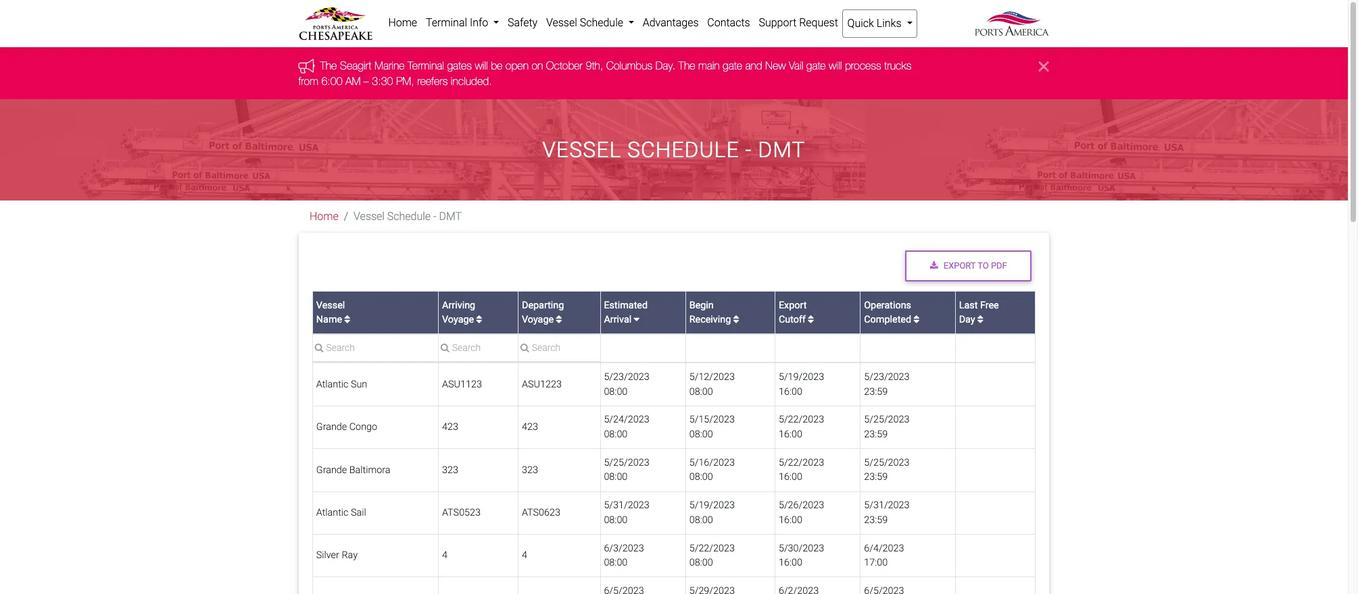 Task type: describe. For each thing, give the bounding box(es) containing it.
quick
[[848, 17, 874, 30]]

5/19/2023 16:00
[[779, 372, 824, 398]]

5/24/2023
[[604, 415, 650, 426]]

arriving
[[442, 300, 475, 311]]

the seagirt marine terminal gates will be open on october 9th, columbus day. the main gate and new vail gate will process trucks from 6:00 am – 3:30 pm, reefers included. link
[[299, 60, 912, 87]]

–
[[364, 75, 369, 87]]

arriving voyage
[[442, 300, 477, 326]]

begin
[[689, 300, 714, 311]]

home for the topmost the home link
[[388, 16, 417, 29]]

1 423 from the left
[[442, 422, 458, 433]]

last
[[959, 300, 978, 311]]

asu1123
[[442, 379, 482, 391]]

estimated arrival
[[604, 300, 648, 326]]

new
[[766, 60, 786, 72]]

trucks
[[885, 60, 912, 72]]

asu1223
[[522, 379, 562, 391]]

support request
[[759, 16, 838, 29]]

2 4 from the left
[[522, 551, 527, 562]]

grande baltimora
[[316, 465, 390, 476]]

0 horizontal spatial -
[[433, 210, 436, 223]]

08:00 for 5/19/2023 08:00
[[689, 515, 713, 527]]

08:00 for 5/12/2023 08:00
[[689, 386, 713, 398]]

departing voyage
[[522, 300, 564, 326]]

vessel name
[[316, 300, 345, 326]]

close image
[[1039, 58, 1049, 75]]

5/31/2023 for 23:59
[[864, 500, 910, 512]]

gates
[[448, 60, 472, 72]]

export cutoff
[[779, 300, 807, 326]]

completed
[[864, 314, 911, 326]]

08:00 for 5/22/2023 08:00
[[689, 558, 713, 569]]

08:00 for 5/16/2023 08:00
[[689, 472, 713, 484]]

5/31/2023 for 08:00
[[604, 500, 650, 512]]

5/25/2023 down 5/24/2023 08:00
[[604, 458, 650, 469]]

16:00 for 5/19/2023 08:00
[[779, 515, 802, 527]]

and
[[746, 60, 763, 72]]

5/25/2023 for 5/16/2023
[[864, 458, 910, 469]]

operations
[[864, 300, 911, 311]]

included.
[[451, 75, 492, 87]]

departing
[[522, 300, 564, 311]]

3:30
[[372, 75, 393, 87]]

2 vertical spatial 5/22/2023
[[689, 543, 735, 555]]

the seagirt marine terminal gates will be open on october 9th, columbus day. the main gate and new vail gate will process trucks from 6:00 am – 3:30 pm, reefers included.
[[299, 60, 912, 87]]

08:00 for 6/3/2023 08:00
[[604, 558, 628, 569]]

5/12/2023
[[689, 372, 735, 383]]

grande for grande congo
[[316, 422, 347, 433]]

5/26/2023
[[779, 500, 824, 512]]

0 vertical spatial home link
[[384, 9, 422, 37]]

ats0623
[[522, 508, 560, 519]]

5/23/2023 08:00
[[604, 372, 650, 398]]

1 vertical spatial vessel schedule - dmt
[[354, 210, 462, 223]]

1 4 from the left
[[442, 551, 448, 562]]

day
[[959, 314, 975, 326]]

08:00 for 5/25/2023 08:00
[[604, 472, 628, 484]]

08:00 for 5/31/2023 08:00
[[604, 515, 628, 527]]

5/16/2023 08:00
[[689, 458, 735, 484]]

pdf
[[991, 261, 1007, 271]]

links
[[877, 17, 902, 30]]

5/31/2023 08:00
[[604, 500, 650, 527]]

contacts link
[[703, 9, 755, 37]]

cutoff
[[779, 314, 806, 326]]

vail
[[789, 60, 804, 72]]

day.
[[656, 60, 676, 72]]

vessel schedule link
[[542, 9, 638, 37]]

sun
[[351, 379, 367, 391]]

6/4/2023 17:00
[[864, 543, 904, 569]]

open
[[506, 60, 529, 72]]

export for export cutoff
[[779, 300, 807, 311]]

to
[[978, 261, 989, 271]]

on
[[532, 60, 543, 72]]

5/12/2023 08:00
[[689, 372, 735, 398]]

08:00 for 5/24/2023 08:00
[[604, 429, 628, 441]]

voyage for departing voyage
[[522, 314, 554, 326]]

name
[[316, 314, 342, 326]]

5/23/2023 23:59
[[864, 372, 910, 398]]

5/16/2023
[[689, 458, 735, 469]]

arrival
[[604, 314, 632, 326]]

5/23/2023 for 23:59
[[864, 372, 910, 383]]

terminal inside the seagirt marine terminal gates will be open on october 9th, columbus day. the main gate and new vail gate will process trucks from 6:00 am – 3:30 pm, reefers included.
[[408, 60, 445, 72]]

the seagirt marine terminal gates will be open on october 9th, columbus day. the main gate and new vail gate will process trucks from 6:00 am – 3:30 pm, reefers included. alert
[[0, 48, 1348, 100]]

from
[[299, 75, 319, 87]]

5/26/2023 16:00
[[779, 500, 824, 527]]

last free day
[[959, 300, 999, 326]]

9th,
[[586, 60, 604, 72]]

contacts
[[707, 16, 750, 29]]

begin receiving
[[689, 300, 731, 326]]

5/22/2023 16:00 for 5/15/2023
[[779, 415, 824, 441]]

6:00
[[322, 75, 343, 87]]

support request link
[[755, 9, 843, 37]]

process
[[845, 60, 882, 72]]

2 423 from the left
[[522, 422, 538, 433]]

quick links link
[[843, 9, 917, 38]]

advantages link
[[638, 9, 703, 37]]

voyage for arriving voyage
[[442, 314, 474, 326]]

safety link
[[503, 9, 542, 37]]

atlantic for atlantic sail
[[316, 508, 348, 519]]



Task type: vqa. For each thing, say whether or not it's contained in the screenshot.
5/31/2023 associated with 08:00
yes



Task type: locate. For each thing, give the bounding box(es) containing it.
5/31/2023
[[604, 500, 650, 512], [864, 500, 910, 512]]

vessel schedule
[[546, 16, 626, 29]]

08:00 down "5/24/2023"
[[604, 429, 628, 441]]

5/30/2023 16:00
[[779, 543, 824, 569]]

home link
[[384, 9, 422, 37], [310, 210, 339, 223]]

5/25/2023
[[864, 415, 910, 426], [604, 458, 650, 469], [864, 458, 910, 469]]

export
[[944, 261, 976, 271], [779, 300, 807, 311]]

2 5/31/2023 from the left
[[864, 500, 910, 512]]

reefers
[[418, 75, 448, 87]]

download image
[[930, 263, 938, 271]]

0 vertical spatial schedule
[[580, 16, 623, 29]]

5/22/2023 16:00 up '5/26/2023'
[[779, 458, 824, 484]]

1 horizontal spatial 423
[[522, 422, 538, 433]]

5/22/2023 08:00
[[689, 543, 735, 569]]

0 horizontal spatial 4
[[442, 551, 448, 562]]

16:00
[[779, 386, 802, 398], [779, 429, 802, 441], [779, 472, 802, 484], [779, 515, 802, 527], [779, 558, 802, 569]]

silver
[[316, 551, 339, 562]]

16:00 for 5/15/2023 08:00
[[779, 429, 802, 441]]

08:00 for 5/15/2023 08:00
[[689, 429, 713, 441]]

terminal info
[[426, 16, 491, 29]]

1 vertical spatial dmt
[[439, 210, 462, 223]]

5/25/2023 for 5/15/2023
[[864, 415, 910, 426]]

08:00 down the 6/3/2023
[[604, 558, 628, 569]]

16:00 for 5/12/2023 08:00
[[779, 386, 802, 398]]

2 vertical spatial schedule
[[387, 210, 431, 223]]

08:00 inside 5/12/2023 08:00
[[689, 386, 713, 398]]

1 vertical spatial atlantic
[[316, 508, 348, 519]]

home for the left the home link
[[310, 210, 339, 223]]

0 horizontal spatial vessel schedule - dmt
[[354, 210, 462, 223]]

08:00 up the 6/3/2023
[[604, 515, 628, 527]]

5/22/2023
[[779, 415, 824, 426], [779, 458, 824, 469], [689, 543, 735, 555]]

atlantic
[[316, 379, 348, 391], [316, 508, 348, 519]]

5/24/2023 08:00
[[604, 415, 650, 441]]

1 horizontal spatial dmt
[[758, 137, 806, 163]]

advantages
[[643, 16, 699, 29]]

08:00 inside 5/22/2023 08:00
[[689, 558, 713, 569]]

1 vertical spatial 5/25/2023 23:59
[[864, 458, 910, 484]]

5/19/2023 down "5/16/2023 08:00" at bottom
[[689, 500, 735, 512]]

1 323 from the left
[[442, 465, 458, 476]]

grande
[[316, 422, 347, 433], [316, 465, 347, 476]]

0 vertical spatial 5/25/2023 23:59
[[864, 415, 910, 441]]

2 5/22/2023 16:00 from the top
[[779, 458, 824, 484]]

terminal up reefers
[[408, 60, 445, 72]]

08:00 down 5/19/2023 08:00
[[689, 558, 713, 569]]

1 horizontal spatial home link
[[384, 9, 422, 37]]

0 horizontal spatial home link
[[310, 210, 339, 223]]

voyage inside departing voyage
[[522, 314, 554, 326]]

323
[[442, 465, 458, 476], [522, 465, 538, 476]]

1 horizontal spatial the
[[679, 60, 696, 72]]

1 horizontal spatial gate
[[807, 60, 826, 72]]

grande congo
[[316, 422, 377, 433]]

08:00 for 5/23/2023 08:00
[[604, 386, 628, 398]]

1 horizontal spatial -
[[745, 137, 752, 163]]

1 vertical spatial export
[[779, 300, 807, 311]]

08:00 inside 5/15/2023 08:00
[[689, 429, 713, 441]]

23:59 for 5/15/2023 08:00
[[864, 429, 888, 441]]

5/23/2023 up "5/24/2023"
[[604, 372, 650, 383]]

2 grande from the top
[[316, 465, 347, 476]]

08:00 down 5/16/2023
[[689, 472, 713, 484]]

1 horizontal spatial 5/23/2023
[[864, 372, 910, 383]]

08:00 up 5/22/2023 08:00
[[689, 515, 713, 527]]

sail
[[351, 508, 366, 519]]

bullhorn image
[[299, 59, 320, 74]]

support
[[759, 16, 797, 29]]

1 5/23/2023 from the left
[[604, 372, 650, 383]]

3 23:59 from the top
[[864, 472, 888, 484]]

0 vertical spatial -
[[745, 137, 752, 163]]

1 vertical spatial 5/19/2023
[[689, 500, 735, 512]]

16:00 for 5/16/2023 08:00
[[779, 472, 802, 484]]

2 horizontal spatial schedule
[[627, 137, 739, 163]]

5/22/2023 down 5/19/2023 08:00
[[689, 543, 735, 555]]

0 horizontal spatial voyage
[[442, 314, 474, 326]]

baltimora
[[349, 465, 390, 476]]

0 horizontal spatial gate
[[723, 60, 743, 72]]

1 horizontal spatial 5/31/2023
[[864, 500, 910, 512]]

16:00 inside 5/26/2023 16:00
[[779, 515, 802, 527]]

0 vertical spatial 5/19/2023
[[779, 372, 824, 383]]

1 horizontal spatial export
[[944, 261, 976, 271]]

5/22/2023 up '5/26/2023'
[[779, 458, 824, 469]]

23:59 for 5/12/2023 08:00
[[864, 386, 888, 398]]

5/25/2023 23:59 up the 5/31/2023 23:59 at the bottom right
[[864, 458, 910, 484]]

5/22/2023 down 5/19/2023 16:00
[[779, 415, 824, 426]]

08:00 down 5/12/2023
[[689, 386, 713, 398]]

1 atlantic from the top
[[316, 379, 348, 391]]

safety
[[508, 16, 538, 29]]

6/4/2023
[[864, 543, 904, 555]]

voyage down 'departing'
[[522, 314, 554, 326]]

5/25/2023 23:59 for 5/15/2023
[[864, 415, 910, 441]]

gate left and
[[723, 60, 743, 72]]

0 horizontal spatial home
[[310, 210, 339, 223]]

receiving
[[689, 314, 731, 326]]

1 horizontal spatial voyage
[[522, 314, 554, 326]]

6/3/2023
[[604, 543, 644, 555]]

3 16:00 from the top
[[779, 472, 802, 484]]

export for export to pdf
[[944, 261, 976, 271]]

2 gate from the left
[[807, 60, 826, 72]]

export left to
[[944, 261, 976, 271]]

5/22/2023 for 5/16/2023 08:00
[[779, 458, 824, 469]]

1 grande from the top
[[316, 422, 347, 433]]

08:00 inside 5/19/2023 08:00
[[689, 515, 713, 527]]

5/22/2023 16:00 for 5/16/2023
[[779, 458, 824, 484]]

5/31/2023 down 5/25/2023 08:00
[[604, 500, 650, 512]]

1 the from the left
[[320, 60, 337, 72]]

request
[[799, 16, 838, 29]]

5/25/2023 down 5/23/2023 23:59
[[864, 415, 910, 426]]

schedule
[[580, 16, 623, 29], [627, 137, 739, 163], [387, 210, 431, 223]]

1 vertical spatial grande
[[316, 465, 347, 476]]

0 vertical spatial home
[[388, 16, 417, 29]]

1 vertical spatial 5/22/2023
[[779, 458, 824, 469]]

pm,
[[396, 75, 415, 87]]

october
[[546, 60, 583, 72]]

4 down ats0523
[[442, 551, 448, 562]]

grande for grande baltimora
[[316, 465, 347, 476]]

2 5/23/2023 from the left
[[864, 372, 910, 383]]

5/15/2023 08:00
[[689, 415, 735, 441]]

16:00 inside 5/19/2023 16:00
[[779, 386, 802, 398]]

08:00 inside "5/16/2023 08:00"
[[689, 472, 713, 484]]

ats0523
[[442, 508, 481, 519]]

5/22/2023 16:00 down 5/19/2023 16:00
[[779, 415, 824, 441]]

silver ray
[[316, 551, 358, 562]]

grande left congo
[[316, 422, 347, 433]]

0 vertical spatial terminal
[[426, 16, 467, 29]]

atlantic for atlantic sun
[[316, 379, 348, 391]]

0 vertical spatial atlantic
[[316, 379, 348, 391]]

23:59 inside 5/23/2023 23:59
[[864, 386, 888, 398]]

0 horizontal spatial 323
[[442, 465, 458, 476]]

16:00 inside 5/30/2023 16:00
[[779, 558, 802, 569]]

export up "cutoff"
[[779, 300, 807, 311]]

terminal
[[426, 16, 467, 29], [408, 60, 445, 72]]

08:00 inside 5/24/2023 08:00
[[604, 429, 628, 441]]

None field
[[313, 342, 438, 363], [439, 342, 518, 363], [519, 342, 600, 363], [313, 342, 438, 363], [439, 342, 518, 363], [519, 342, 600, 363]]

5/30/2023
[[779, 543, 824, 555]]

0 vertical spatial grande
[[316, 422, 347, 433]]

the up 6:00
[[320, 60, 337, 72]]

323 up ats0623
[[522, 465, 538, 476]]

1 horizontal spatial 4
[[522, 551, 527, 562]]

1 will from the left
[[475, 60, 488, 72]]

0 vertical spatial export
[[944, 261, 976, 271]]

6/3/2023 08:00
[[604, 543, 644, 569]]

1 vertical spatial schedule
[[627, 137, 739, 163]]

1 16:00 from the top
[[779, 386, 802, 398]]

the right day.
[[679, 60, 696, 72]]

gate
[[723, 60, 743, 72], [807, 60, 826, 72]]

0 horizontal spatial schedule
[[387, 210, 431, 223]]

1 vertical spatial terminal
[[408, 60, 445, 72]]

1 horizontal spatial schedule
[[580, 16, 623, 29]]

4 23:59 from the top
[[864, 515, 888, 527]]

5/19/2023 for 08:00
[[689, 500, 735, 512]]

08:00 inside 5/31/2023 08:00
[[604, 515, 628, 527]]

1 5/31/2023 from the left
[[604, 500, 650, 512]]

0 vertical spatial vessel schedule - dmt
[[542, 137, 806, 163]]

423
[[442, 422, 458, 433], [522, 422, 538, 433]]

323 up ats0523
[[442, 465, 458, 476]]

atlantic sun
[[316, 379, 367, 391]]

1 horizontal spatial will
[[829, 60, 842, 72]]

0 vertical spatial dmt
[[758, 137, 806, 163]]

08:00 down 5/15/2023
[[689, 429, 713, 441]]

4
[[442, 551, 448, 562], [522, 551, 527, 562]]

1 vertical spatial -
[[433, 210, 436, 223]]

voyage
[[442, 314, 474, 326], [522, 314, 554, 326]]

2 the from the left
[[679, 60, 696, 72]]

1 horizontal spatial 323
[[522, 465, 538, 476]]

0 horizontal spatial dmt
[[439, 210, 462, 223]]

main
[[699, 60, 720, 72]]

5/23/2023 down completed on the bottom right
[[864, 372, 910, 383]]

2 voyage from the left
[[522, 314, 554, 326]]

0 vertical spatial 5/22/2023 16:00
[[779, 415, 824, 441]]

5/31/2023 23:59
[[864, 500, 910, 527]]

1 voyage from the left
[[442, 314, 474, 326]]

export to pdf
[[944, 261, 1007, 271]]

17:00
[[864, 558, 888, 569]]

5/22/2023 for 5/15/2023 08:00
[[779, 415, 824, 426]]

0 horizontal spatial 423
[[442, 422, 458, 433]]

gate right vail
[[807, 60, 826, 72]]

the
[[320, 60, 337, 72], [679, 60, 696, 72]]

quick links
[[848, 17, 904, 30]]

5/15/2023
[[689, 415, 735, 426]]

5/23/2023 for 08:00
[[604, 372, 650, 383]]

5/25/2023 23:59 down 5/23/2023 23:59
[[864, 415, 910, 441]]

2 atlantic from the top
[[316, 508, 348, 519]]

4 16:00 from the top
[[779, 515, 802, 527]]

5/19/2023 08:00
[[689, 500, 735, 527]]

1 horizontal spatial home
[[388, 16, 417, 29]]

423 down asu1223
[[522, 422, 538, 433]]

0 horizontal spatial 5/19/2023
[[689, 500, 735, 512]]

23:59
[[864, 386, 888, 398], [864, 429, 888, 441], [864, 472, 888, 484], [864, 515, 888, 527]]

0 vertical spatial 5/22/2023
[[779, 415, 824, 426]]

5/31/2023 up 6/4/2023
[[864, 500, 910, 512]]

am
[[346, 75, 361, 87]]

1 gate from the left
[[723, 60, 743, 72]]

1 5/22/2023 16:00 from the top
[[779, 415, 824, 441]]

23:59 inside the 5/31/2023 23:59
[[864, 515, 888, 527]]

voyage inside arriving voyage
[[442, 314, 474, 326]]

08:00 up "5/24/2023"
[[604, 386, 628, 398]]

will left be
[[475, 60, 488, 72]]

08:00 up 5/31/2023 08:00
[[604, 472, 628, 484]]

5/25/2023 up the 5/31/2023 23:59 at the bottom right
[[864, 458, 910, 469]]

23:59 for 5/19/2023 08:00
[[864, 515, 888, 527]]

08:00 inside 6/3/2023 08:00
[[604, 558, 628, 569]]

5 16:00 from the top
[[779, 558, 802, 569]]

seagirt
[[340, 60, 372, 72]]

08:00 inside 5/23/2023 08:00
[[604, 386, 628, 398]]

dmt
[[758, 137, 806, 163], [439, 210, 462, 223]]

0 horizontal spatial 5/23/2023
[[604, 372, 650, 383]]

0 horizontal spatial the
[[320, 60, 337, 72]]

columbus
[[607, 60, 653, 72]]

2 5/25/2023 23:59 from the top
[[864, 458, 910, 484]]

grande left baltimora
[[316, 465, 347, 476]]

23:59 for 5/16/2023 08:00
[[864, 472, 888, 484]]

2 will from the left
[[829, 60, 842, 72]]

2 16:00 from the top
[[779, 429, 802, 441]]

2 323 from the left
[[522, 465, 538, 476]]

5/25/2023 23:59 for 5/16/2023
[[864, 458, 910, 484]]

operations completed
[[864, 300, 911, 326]]

5/19/2023 for 16:00
[[779, 372, 824, 383]]

1 23:59 from the top
[[864, 386, 888, 398]]

423 down asu1123
[[442, 422, 458, 433]]

1 horizontal spatial 5/19/2023
[[779, 372, 824, 383]]

2 23:59 from the top
[[864, 429, 888, 441]]

08:00 inside 5/25/2023 08:00
[[604, 472, 628, 484]]

1 vertical spatial 5/22/2023 16:00
[[779, 458, 824, 484]]

5/19/2023 down "cutoff"
[[779, 372, 824, 383]]

terminal left 'info'
[[426, 16, 467, 29]]

ray
[[342, 551, 358, 562]]

5/22/2023 16:00
[[779, 415, 824, 441], [779, 458, 824, 484]]

atlantic left sail
[[316, 508, 348, 519]]

info
[[470, 16, 488, 29]]

be
[[491, 60, 503, 72]]

1 5/25/2023 23:59 from the top
[[864, 415, 910, 441]]

0 horizontal spatial 5/31/2023
[[604, 500, 650, 512]]

0 horizontal spatial export
[[779, 300, 807, 311]]

free
[[980, 300, 999, 311]]

congo
[[349, 422, 377, 433]]

1 vertical spatial home
[[310, 210, 339, 223]]

atlantic left "sun"
[[316, 379, 348, 391]]

16:00 for 5/22/2023 08:00
[[779, 558, 802, 569]]

5/25/2023 08:00
[[604, 458, 650, 484]]

export inside 'link'
[[944, 261, 976, 271]]

1 vertical spatial home link
[[310, 210, 339, 223]]

export to pdf link
[[906, 251, 1032, 282]]

will left process
[[829, 60, 842, 72]]

marine
[[375, 60, 405, 72]]

0 horizontal spatial will
[[475, 60, 488, 72]]

4 down ats0623
[[522, 551, 527, 562]]

5/25/2023 23:59
[[864, 415, 910, 441], [864, 458, 910, 484]]

1 horizontal spatial vessel schedule - dmt
[[542, 137, 806, 163]]

voyage down arriving
[[442, 314, 474, 326]]

5/19/2023
[[779, 372, 824, 383], [689, 500, 735, 512]]



